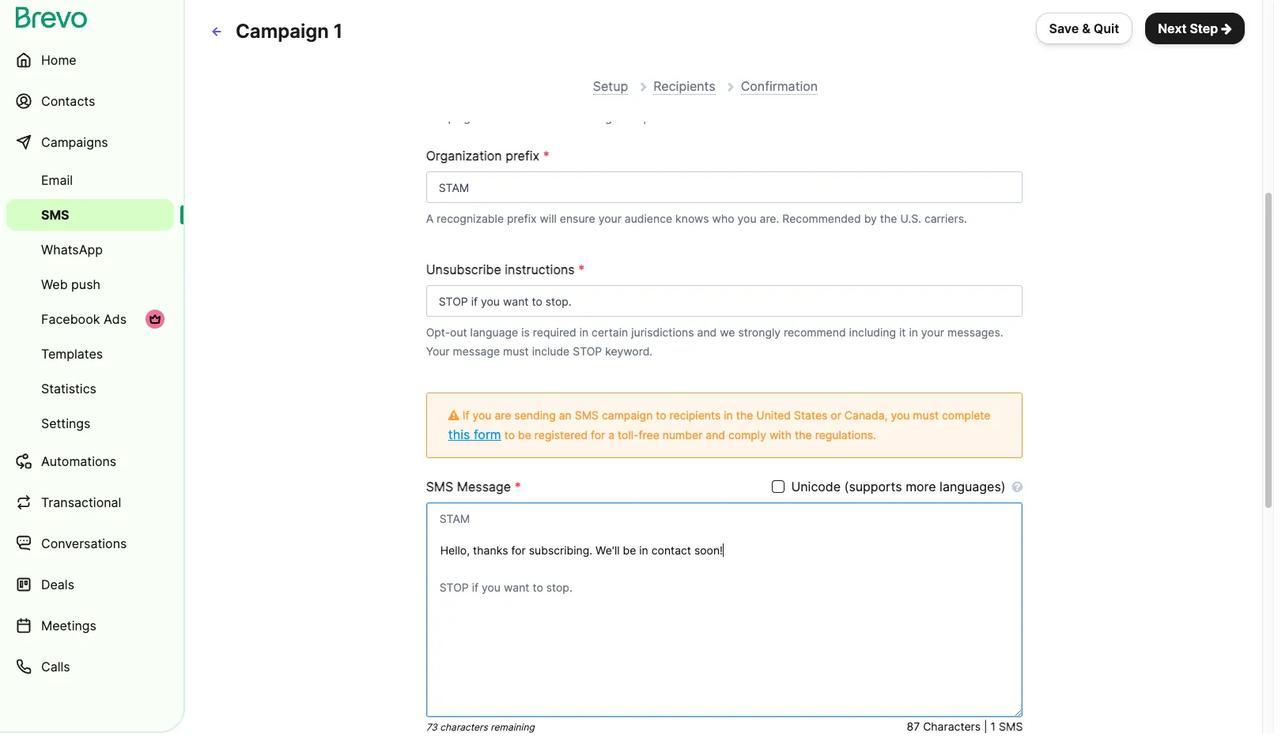 Task type: locate. For each thing, give the bounding box(es) containing it.
2 horizontal spatial this
[[881, 92, 900, 105]]

1 vertical spatial must
[[913, 409, 939, 422]]

1 vertical spatial and
[[697, 326, 717, 339]]

to
[[626, 92, 636, 105], [656, 409, 666, 422], [504, 429, 515, 442], [533, 581, 543, 595]]

this inside if you are sending an sms campaign to recipients in the united states or canada, you must complete this form to be registered for a toll-free number and comply with the regulations.
[[448, 427, 470, 443]]

2 horizontal spatial *
[[578, 262, 585, 278]]

0 horizontal spatial *
[[515, 479, 521, 495]]

1 horizontal spatial stop
[[573, 345, 602, 358]]

conversations
[[41, 536, 127, 552]]

save & quit
[[1049, 21, 1119, 36]]

stop
[[573, 345, 602, 358], [439, 581, 469, 595]]

opt-
[[426, 326, 450, 339]]

sending left an
[[514, 409, 556, 422]]

to up 'suspended.'
[[626, 92, 636, 105]]

strongly
[[738, 326, 781, 339]]

contacts
[[41, 93, 95, 109]]

united up 'suspended.'
[[660, 92, 694, 105]]

if up organization
[[426, 92, 433, 105]]

including
[[849, 326, 896, 339]]

this
[[522, 92, 542, 105], [881, 92, 900, 105], [448, 427, 470, 443]]

0 horizontal spatial if
[[426, 92, 433, 105]]

0 vertical spatial campaign
[[572, 92, 623, 105]]

0 vertical spatial your
[[993, 92, 1016, 105]]

the right 'by'
[[880, 212, 897, 225]]

messages.
[[948, 326, 1003, 339]]

1 horizontal spatial states
[[794, 409, 828, 422]]

1 horizontal spatial *
[[543, 148, 549, 164]]

you
[[436, 92, 455, 105], [738, 212, 757, 225], [473, 409, 492, 422], [891, 409, 910, 422], [482, 581, 501, 595]]

must left complete
[[913, 409, 939, 422]]

None text field
[[426, 286, 1023, 317]]

sms inside if you are sending an sms campaign to recipients in the united states or canada, you must complete this form to be registered for a toll-free number and comply with the regulations.
[[575, 409, 599, 422]]

more
[[906, 479, 936, 495]]

is
[[521, 326, 530, 339]]

knows
[[676, 212, 709, 225]]

0 vertical spatial sending
[[478, 92, 519, 105]]

sms up sent
[[545, 92, 569, 105]]

0 vertical spatial are
[[458, 92, 475, 105]]

will left not
[[480, 111, 497, 124]]

if you are sending an sms campaign to recipients in the united states or canada, you must complete this form to be registered for a toll-free number and comply with the regulations.
[[448, 409, 991, 443]]

setup
[[593, 78, 628, 94]]

language
[[470, 326, 518, 339]]

and left comply
[[706, 429, 725, 442]]

meetings
[[41, 619, 96, 634]]

0 vertical spatial must
[[503, 345, 529, 358]]

in inside if you are sending an sms campaign to recipients in the united states or canada, you must complete this form to be registered for a toll-free number and comply with the regulations.
[[724, 409, 733, 422]]

this down exclamation triangle 'image'
[[448, 427, 470, 443]]

0 horizontal spatial states
[[697, 92, 731, 105]]

to right the form
[[504, 429, 515, 442]]

0 vertical spatial and
[[563, 111, 582, 124]]

2 horizontal spatial will
[[585, 111, 602, 124]]

this right following
[[881, 92, 900, 105]]

campaign up the get
[[572, 92, 623, 105]]

*
[[543, 148, 549, 164], [578, 262, 585, 278], [515, 479, 521, 495]]

and right sent
[[563, 111, 582, 124]]

0 horizontal spatial this
[[448, 427, 470, 443]]

0 horizontal spatial recipients
[[670, 409, 721, 422]]

will left ensure
[[540, 212, 557, 225]]

settings link
[[6, 408, 174, 440]]

web
[[41, 277, 68, 293]]

if
[[426, 92, 433, 105], [463, 409, 469, 422]]

0 horizontal spatial must
[[503, 345, 529, 358]]

deals
[[41, 577, 74, 593]]

2 horizontal spatial your
[[993, 92, 1016, 105]]

2 vertical spatial campaign
[[602, 409, 653, 422]]

recipients inside if you are sending an sms campaign to recipients in the united states or canada, you must complete this form to be registered for a toll-free number and comply with the regulations.
[[670, 409, 721, 422]]

sms inside sms link
[[41, 207, 69, 223]]

2 vertical spatial your
[[921, 326, 944, 339]]

Hello, thanks for subscribing. We'll be in contact soon! text field
[[428, 535, 1017, 567]]

meetings link
[[6, 607, 174, 645]]

if inside if you are sending this sms campaign to the united states recipients without following this compliance then your campaign will not be sent and will get suspended.
[[426, 92, 433, 105]]

if right exclamation triangle 'image'
[[463, 409, 469, 422]]

you inside if you are sending this sms campaign to the united states recipients without following this compliance then your campaign will not be sent and will get suspended.
[[436, 92, 455, 105]]

* for organization prefix *
[[543, 148, 549, 164]]

the inside if you are sending this sms campaign to the united states recipients without following this compliance then your campaign will not be sent and will get suspended.
[[639, 92, 657, 105]]

calls
[[41, 660, 70, 675]]

1 horizontal spatial are
[[495, 409, 511, 422]]

sending for form
[[514, 409, 556, 422]]

1 horizontal spatial must
[[913, 409, 939, 422]]

sms
[[545, 92, 569, 105], [41, 207, 69, 223], [575, 409, 599, 422], [426, 479, 453, 495]]

1 vertical spatial are
[[495, 409, 511, 422]]

you up organization
[[436, 92, 455, 105]]

will left the get
[[585, 111, 602, 124]]

must down is
[[503, 345, 529, 358]]

your
[[993, 92, 1016, 105], [598, 212, 622, 225], [921, 326, 944, 339]]

will
[[480, 111, 497, 124], [585, 111, 602, 124], [540, 212, 557, 225]]

1 vertical spatial if
[[463, 409, 469, 422]]

stop left if
[[439, 581, 469, 595]]

2 vertical spatial and
[[706, 429, 725, 442]]

are up the form
[[495, 409, 511, 422]]

your right ensure
[[598, 212, 622, 225]]

be inside if you are sending an sms campaign to recipients in the united states or canada, you must complete this form to be registered for a toll-free number and comply with the regulations.
[[518, 429, 531, 442]]

your right it
[[921, 326, 944, 339]]

states inside if you are sending this sms campaign to the united states recipients without following this compliance then your campaign will not be sent and will get suspended.
[[697, 92, 731, 105]]

sending up not
[[478, 92, 519, 105]]

1 vertical spatial campaign
[[426, 111, 477, 124]]

push
[[71, 277, 100, 293]]

email link
[[6, 165, 174, 196]]

sending inside if you are sending an sms campaign to recipients in the united states or canada, you must complete this form to be registered for a toll-free number and comply with the regulations.
[[514, 409, 556, 422]]

you up the form
[[473, 409, 492, 422]]

required
[[533, 326, 576, 339]]

campaigns link
[[6, 123, 174, 161]]

united up with on the bottom right of the page
[[756, 409, 791, 422]]

and left we
[[697, 326, 717, 339]]

the up 'suspended.'
[[639, 92, 657, 105]]

1 vertical spatial united
[[756, 409, 791, 422]]

if
[[472, 581, 479, 595]]

1 vertical spatial *
[[578, 262, 585, 278]]

stop inside opt-out language is required in certain jurisdictions and we strongly recommend including it in your messages. your message must include stop keyword.
[[573, 345, 602, 358]]

keyword.
[[605, 345, 653, 358]]

1 horizontal spatial united
[[756, 409, 791, 422]]

united inside if you are sending this sms campaign to the united states recipients without following this compliance then your campaign will not be sent and will get suspended.
[[660, 92, 694, 105]]

1 horizontal spatial recipients
[[734, 92, 785, 105]]

campaign inside if you are sending an sms campaign to recipients in the united states or canada, you must complete this form to be registered for a toll-free number and comply with the regulations.
[[602, 409, 653, 422]]

states
[[697, 92, 731, 105], [794, 409, 828, 422]]

this form link
[[448, 427, 501, 443]]

1 vertical spatial states
[[794, 409, 828, 422]]

recipients up number
[[670, 409, 721, 422]]

0 vertical spatial recipients
[[734, 92, 785, 105]]

your right then
[[993, 92, 1016, 105]]

1 vertical spatial be
[[518, 429, 531, 442]]

* down sent
[[543, 148, 549, 164]]

in
[[579, 326, 589, 339], [909, 326, 918, 339], [724, 409, 733, 422]]

0 vertical spatial stop
[[573, 345, 602, 358]]

not
[[500, 111, 517, 124]]

be
[[520, 111, 534, 124], [518, 429, 531, 442]]

be right not
[[520, 111, 534, 124]]

in up comply
[[724, 409, 733, 422]]

states left "confirmation" link
[[697, 92, 731, 105]]

to right want
[[533, 581, 543, 595]]

home
[[41, 52, 76, 68]]

or
[[831, 409, 841, 422]]

campaign up the "toll-" in the bottom of the page
[[602, 409, 653, 422]]

must inside opt-out language is required in certain jurisdictions and we strongly recommend including it in your messages. your message must include stop keyword.
[[503, 345, 529, 358]]

0 vertical spatial if
[[426, 92, 433, 105]]

email
[[41, 172, 73, 188]]

campaign 1
[[236, 20, 343, 43]]

in left certain
[[579, 326, 589, 339]]

ensure
[[560, 212, 595, 225]]

prefix down not
[[506, 148, 540, 164]]

prefix right recognizable
[[507, 212, 537, 225]]

states left or
[[794, 409, 828, 422]]

free
[[639, 429, 660, 442]]

message
[[457, 479, 511, 495]]

recognizable
[[437, 212, 504, 225]]

stop down certain
[[573, 345, 602, 358]]

form
[[474, 427, 501, 443]]

if inside if you are sending an sms campaign to recipients in the united states or canada, you must complete this form to be registered for a toll-free number and comply with the regulations.
[[463, 409, 469, 422]]

the up comply
[[736, 409, 753, 422]]

be inside if you are sending this sms campaign to the united states recipients without following this compliance then your campaign will not be sent and will get suspended.
[[520, 111, 534, 124]]

recipients inside if you are sending this sms campaign to the united states recipients without following this compliance then your campaign will not be sent and will get suspended.
[[734, 92, 785, 105]]

None text field
[[426, 172, 1023, 203]]

0 vertical spatial united
[[660, 92, 694, 105]]

0 vertical spatial states
[[697, 92, 731, 105]]

exclamation triangle image
[[448, 410, 459, 422]]

1 vertical spatial sending
[[514, 409, 556, 422]]

campaign up organization
[[426, 111, 477, 124]]

* right message
[[515, 479, 521, 495]]

sending inside if you are sending this sms campaign to the united states recipients without following this compliance then your campaign will not be sent and will get suspended.
[[478, 92, 519, 105]]

1 horizontal spatial if
[[463, 409, 469, 422]]

* right instructions
[[578, 262, 585, 278]]

this up sent
[[522, 92, 542, 105]]

include
[[532, 345, 570, 358]]

0 horizontal spatial stop
[[439, 581, 469, 595]]

out
[[450, 326, 467, 339]]

1 horizontal spatial in
[[724, 409, 733, 422]]

sent
[[537, 111, 559, 124]]

1 vertical spatial stop
[[439, 581, 469, 595]]

and
[[563, 111, 582, 124], [697, 326, 717, 339], [706, 429, 725, 442]]

your
[[426, 345, 450, 358]]

0 vertical spatial prefix
[[506, 148, 540, 164]]

are inside if you are sending this sms campaign to the united states recipients without following this compliance then your campaign will not be sent and will get suspended.
[[458, 92, 475, 105]]

campaign for form
[[602, 409, 653, 422]]

0 vertical spatial *
[[543, 148, 549, 164]]

sending
[[478, 92, 519, 105], [514, 409, 556, 422]]

get
[[605, 111, 623, 124]]

deals link
[[6, 566, 174, 604]]

1 vertical spatial prefix
[[507, 212, 537, 225]]

0 horizontal spatial united
[[660, 92, 694, 105]]

in right it
[[909, 326, 918, 339]]

1 vertical spatial your
[[598, 212, 622, 225]]

and inside if you are sending this sms campaign to the united states recipients without following this compliance then your campaign will not be sent and will get suspended.
[[563, 111, 582, 124]]

campaign for will
[[572, 92, 623, 105]]

if for campaign
[[426, 92, 433, 105]]

web push
[[41, 277, 100, 293]]

are up organization
[[458, 92, 475, 105]]

are for will
[[458, 92, 475, 105]]

0 vertical spatial be
[[520, 111, 534, 124]]

this form alert
[[426, 393, 1023, 459]]

2 vertical spatial *
[[515, 479, 521, 495]]

must inside if you are sending an sms campaign to recipients in the united states or canada, you must complete this form to be registered for a toll-free number and comply with the regulations.
[[913, 409, 939, 422]]

recipients left "without"
[[734, 92, 785, 105]]

0 horizontal spatial will
[[480, 111, 497, 124]]

are inside if you are sending an sms campaign to recipients in the united states or canada, you must complete this form to be registered for a toll-free number and comply with the regulations.
[[495, 409, 511, 422]]

to inside if you are sending this sms campaign to the united states recipients without following this compliance then your campaign will not be sent and will get suspended.
[[626, 92, 636, 105]]

templates link
[[6, 339, 174, 370]]

sms down email
[[41, 207, 69, 223]]

be left registered
[[518, 429, 531, 442]]

0 horizontal spatial are
[[458, 92, 475, 105]]

web push link
[[6, 269, 174, 301]]

sms right an
[[575, 409, 599, 422]]

1 vertical spatial recipients
[[670, 409, 721, 422]]

a recognizable prefix will ensure your audience knows who you are. recommended by the u.s. carriers.
[[426, 212, 967, 225]]

sms link
[[6, 199, 174, 231]]

stam
[[439, 513, 470, 526]]

calls link
[[6, 649, 174, 687]]

compliance
[[903, 92, 963, 105]]

registered
[[535, 429, 588, 442]]

1 horizontal spatial your
[[921, 326, 944, 339]]



Task type: describe. For each thing, give the bounding box(es) containing it.
we
[[720, 326, 735, 339]]

and inside opt-out language is required in certain jurisdictions and we strongly recommend including it in your messages. your message must include stop keyword.
[[697, 326, 717, 339]]

statistics
[[41, 381, 96, 397]]

stop if you want to stop.
[[439, 581, 572, 595]]

then
[[966, 92, 990, 105]]

your inside if you are sending this sms campaign to the united states recipients without following this compliance then your campaign will not be sent and will get suspended.
[[993, 92, 1016, 105]]

stop.
[[546, 581, 572, 595]]

recommend
[[784, 326, 846, 339]]

carriers.
[[925, 212, 967, 225]]

are for form
[[495, 409, 511, 422]]

1 horizontal spatial will
[[540, 212, 557, 225]]

automations
[[41, 454, 116, 470]]

organization prefix *
[[426, 148, 549, 164]]

contacts link
[[6, 82, 174, 120]]

want
[[504, 581, 529, 595]]

for
[[591, 429, 605, 442]]

left___rvooi image
[[149, 313, 161, 326]]

whatsapp link
[[6, 234, 174, 266]]

transactional
[[41, 495, 121, 511]]

sms inside if you are sending this sms campaign to the united states recipients without following this compliance then your campaign will not be sent and will get suspended.
[[545, 92, 569, 105]]

regulations.
[[815, 429, 876, 442]]

jurisdictions
[[631, 326, 694, 339]]

next
[[1158, 21, 1187, 36]]

* for unsubscribe instructions *
[[578, 262, 585, 278]]

sms up stam
[[426, 479, 453, 495]]

recipients
[[653, 78, 716, 94]]

ads
[[104, 312, 127, 327]]

be for will
[[520, 111, 534, 124]]

number
[[663, 429, 703, 442]]

languages)
[[940, 479, 1006, 495]]

0 horizontal spatial your
[[598, 212, 622, 225]]

opt-out language is required in certain jurisdictions and we strongly recommend including it in your messages. your message must include stop keyword.
[[426, 326, 1003, 358]]

unsubscribe
[[426, 262, 501, 278]]

setup link
[[593, 78, 628, 95]]

facebook ads
[[41, 312, 127, 327]]

toll-
[[618, 429, 639, 442]]

complete
[[942, 409, 991, 422]]

unsubscribe instructions *
[[426, 262, 585, 278]]

home link
[[6, 41, 174, 79]]

following
[[831, 92, 878, 105]]

suspended.
[[626, 111, 687, 124]]

with
[[770, 429, 792, 442]]

whatsapp
[[41, 242, 103, 258]]

facebook ads link
[[6, 304, 174, 335]]

(supports
[[844, 479, 902, 495]]

and inside if you are sending an sms campaign to recipients in the united states or canada, you must complete this form to be registered for a toll-free number and comply with the regulations.
[[706, 429, 725, 442]]

&
[[1082, 21, 1091, 36]]

you left are.
[[738, 212, 757, 225]]

templates
[[41, 346, 103, 362]]

recommended
[[782, 212, 861, 225]]

question circle image
[[1012, 481, 1023, 494]]

quit
[[1094, 21, 1119, 36]]

united inside if you are sending an sms campaign to recipients in the united states or canada, you must complete this form to be registered for a toll-free number and comply with the regulations.
[[756, 409, 791, 422]]

confirmation
[[741, 78, 818, 94]]

step
[[1190, 21, 1218, 36]]

instructions
[[505, 262, 575, 278]]

a
[[608, 429, 615, 442]]

without
[[788, 92, 828, 105]]

you right canada,
[[891, 409, 910, 422]]

next step
[[1158, 21, 1218, 36]]

transactional link
[[6, 484, 174, 522]]

to up free
[[656, 409, 666, 422]]

the right with on the bottom right of the page
[[795, 429, 812, 442]]

automations link
[[6, 443, 174, 481]]

audience
[[625, 212, 672, 225]]

your inside opt-out language is required in certain jurisdictions and we strongly recommend including it in your messages. your message must include stop keyword.
[[921, 326, 944, 339]]

a
[[426, 212, 434, 225]]

settings
[[41, 416, 91, 432]]

arrow right image
[[1221, 22, 1232, 35]]

2 horizontal spatial in
[[909, 326, 918, 339]]

are.
[[760, 212, 779, 225]]

by
[[864, 212, 877, 225]]

message
[[453, 345, 500, 358]]

1 horizontal spatial this
[[522, 92, 542, 105]]

save & quit button
[[1036, 13, 1133, 44]]

be for form
[[518, 429, 531, 442]]

statistics link
[[6, 373, 174, 405]]

* for sms message *
[[515, 479, 521, 495]]

states inside if you are sending an sms campaign to recipients in the united states or canada, you must complete this form to be registered for a toll-free number and comply with the regulations.
[[794, 409, 828, 422]]

campaigns
[[41, 134, 108, 150]]

sending for will
[[478, 92, 519, 105]]

conversations link
[[6, 525, 174, 563]]

an
[[559, 409, 572, 422]]

recipients link
[[653, 78, 716, 95]]

if you are sending this sms campaign to the united states recipients without following this compliance then your campaign will not be sent and will get suspended.
[[426, 92, 1016, 124]]

unicode
[[791, 479, 841, 495]]

0 horizontal spatial in
[[579, 326, 589, 339]]

campaign
[[236, 20, 329, 43]]

next step button
[[1145, 13, 1245, 44]]

it
[[899, 326, 906, 339]]

u.s.
[[900, 212, 921, 225]]

you right if
[[482, 581, 501, 595]]

who
[[712, 212, 734, 225]]

save
[[1049, 21, 1079, 36]]

if for this
[[463, 409, 469, 422]]



Task type: vqa. For each thing, say whether or not it's contained in the screenshot.
the topmost recipients
yes



